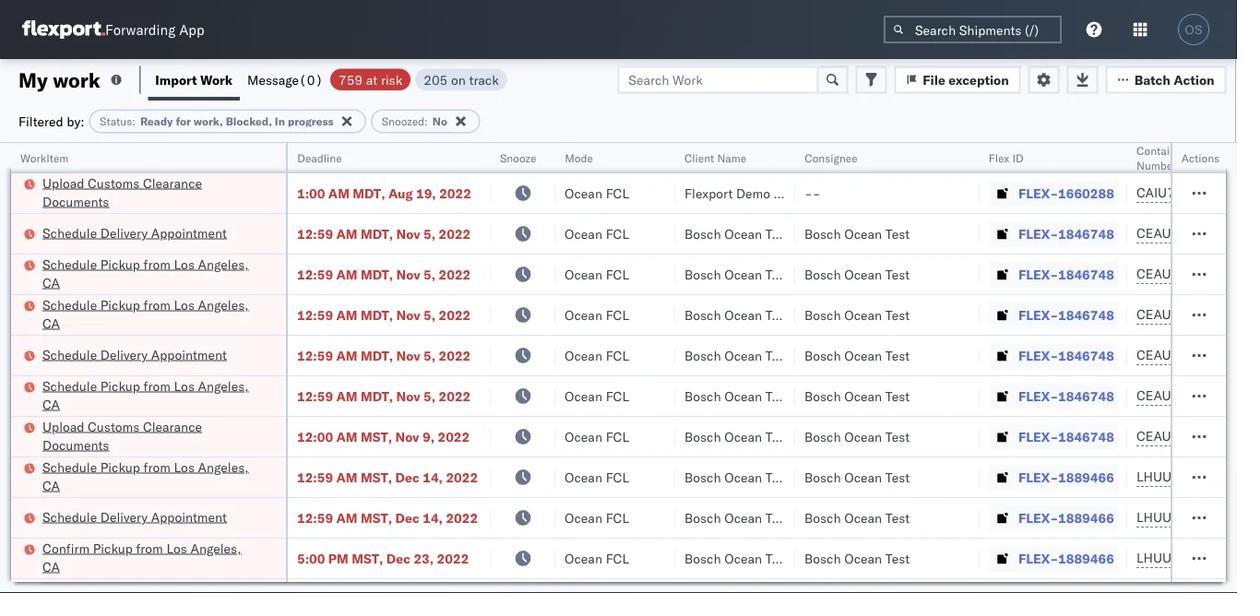 Task type: locate. For each thing, give the bounding box(es) containing it.
am for upload customs clearance documents link associated with 1:00 am mdt, aug 19, 2022
[[328, 185, 350, 201]]

3 1846748 from the top
[[1058, 307, 1114, 323]]

1660288
[[1058, 185, 1114, 201]]

2 schedule from the top
[[42, 256, 97, 272]]

os button
[[1173, 8, 1215, 51]]

3 appointment from the top
[[151, 509, 227, 525]]

0 vertical spatial upload customs clearance documents link
[[42, 174, 262, 211]]

0 vertical spatial schedule delivery appointment
[[42, 225, 227, 241]]

0 vertical spatial consignee
[[804, 151, 858, 165]]

2 u from the top
[[1235, 509, 1237, 525]]

upload
[[42, 175, 84, 191], [42, 418, 84, 435]]

0 vertical spatial documents
[[42, 193, 109, 209]]

3 ca from the top
[[42, 396, 60, 412]]

1 vertical spatial consignee
[[774, 185, 836, 201]]

1 upload from the top
[[42, 175, 84, 191]]

1 vertical spatial customs
[[88, 418, 140, 435]]

5 12:59 from the top
[[297, 388, 333, 404]]

5 resize handle column header from the left
[[773, 143, 795, 593]]

2 vertical spatial delivery
[[100, 509, 148, 525]]

10 flex- from the top
[[1019, 550, 1058, 566]]

u for confirm pickup from los angeles, ca
[[1235, 550, 1237, 566]]

batch action button
[[1106, 66, 1227, 94]]

2 5, from the top
[[424, 266, 436, 282]]

no
[[433, 114, 447, 128]]

flexport. image
[[22, 20, 105, 39]]

angeles, for 2nd schedule pickup from los angeles, ca link from the top of the page
[[198, 297, 249, 313]]

1 upload customs clearance documents button from the top
[[42, 174, 262, 213]]

forwarding app link
[[22, 20, 204, 39]]

3 schedule pickup from los angeles, ca from the top
[[42, 378, 249, 412]]

3 h from the top
[[1235, 306, 1237, 322]]

0 vertical spatial schedule delivery appointment button
[[42, 224, 227, 244]]

0 vertical spatial flex-1889466
[[1019, 469, 1114, 485]]

5 ca from the top
[[42, 559, 60, 575]]

flex-1889466 for confirm pickup from los angeles, ca
[[1019, 550, 1114, 566]]

1 lhuu7894563, u from the top
[[1137, 469, 1237, 485]]

1 vertical spatial 1889466
[[1058, 510, 1114, 526]]

12:59 am mdt, nov 5, 2022 for second schedule pickup from los angeles, ca link from the bottom
[[297, 388, 471, 404]]

upload customs clearance documents
[[42, 175, 202, 209], [42, 418, 202, 453]]

flex-1660288 button
[[989, 180, 1118, 206], [989, 180, 1118, 206]]

3 fcl from the top
[[606, 266, 629, 282]]

1:00
[[297, 185, 325, 201]]

ca inside confirm pickup from los angeles, ca
[[42, 559, 60, 575]]

am for 4th schedule pickup from los angeles, ca link
[[336, 469, 358, 485]]

3 u from the top
[[1235, 550, 1237, 566]]

1846748 for second the schedule pickup from los angeles, ca button from the top
[[1058, 307, 1114, 323]]

4 flex- from the top
[[1019, 307, 1058, 323]]

5,
[[424, 226, 436, 242], [424, 266, 436, 282], [424, 307, 436, 323], [424, 347, 436, 363], [424, 388, 436, 404]]

0 vertical spatial u
[[1235, 469, 1237, 485]]

from inside confirm pickup from los angeles, ca
[[136, 540, 163, 556]]

mst, for schedule delivery appointment
[[361, 510, 392, 526]]

angeles, for 4th schedule pickup from los angeles, ca link
[[198, 459, 249, 475]]

dec left 23,
[[386, 550, 411, 566]]

dec
[[395, 469, 420, 485], [395, 510, 420, 526], [386, 550, 411, 566]]

resize handle column header for container numbers
[[1225, 143, 1237, 593]]

snoozed : no
[[382, 114, 447, 128]]

schedule
[[42, 225, 97, 241], [42, 256, 97, 272], [42, 297, 97, 313], [42, 346, 97, 363], [42, 378, 97, 394], [42, 459, 97, 475], [42, 509, 97, 525]]

1 vertical spatial lhuu7894563, u
[[1137, 509, 1237, 525]]

1 vertical spatial upload
[[42, 418, 84, 435]]

2 delivery from the top
[[100, 346, 148, 363]]

0 horizontal spatial :
[[132, 114, 136, 128]]

1889466
[[1058, 469, 1114, 485], [1058, 510, 1114, 526], [1058, 550, 1114, 566]]

7 ocean fcl from the top
[[565, 429, 629, 445]]

ocean fcl for schedule delivery appointment link for 12:59 am mst, dec 14, 2022
[[565, 510, 629, 526]]

4 flex-1846748 from the top
[[1019, 347, 1114, 363]]

0 vertical spatial 12:59 am mst, dec 14, 2022
[[297, 469, 478, 485]]

10 fcl from the top
[[606, 550, 629, 566]]

0 vertical spatial appointment
[[151, 225, 227, 241]]

14,
[[423, 469, 443, 485], [423, 510, 443, 526]]

1 flex-1889466 from the top
[[1019, 469, 1114, 485]]

h
[[1235, 225, 1237, 241], [1235, 266, 1237, 282], [1235, 306, 1237, 322], [1235, 347, 1237, 363], [1235, 387, 1237, 404], [1235, 428, 1237, 444]]

angeles, inside confirm pickup from los angeles, ca
[[190, 540, 241, 556]]

fcl
[[606, 185, 629, 201], [606, 226, 629, 242], [606, 266, 629, 282], [606, 307, 629, 323], [606, 347, 629, 363], [606, 388, 629, 404], [606, 429, 629, 445], [606, 469, 629, 485], [606, 510, 629, 526], [606, 550, 629, 566]]

resize handle column header for workitem
[[264, 143, 286, 593]]

lhuu7894563, u for confirm pickup from los angeles, ca
[[1137, 550, 1237, 566]]

4 12:59 from the top
[[297, 347, 333, 363]]

2 ocean fcl from the top
[[565, 226, 629, 242]]

appointment
[[151, 225, 227, 241], [151, 346, 227, 363], [151, 509, 227, 525]]

pickup for 'confirm pickup from los angeles, ca' link
[[93, 540, 133, 556]]

upload customs clearance documents button for 1:00 am mdt, aug 19, 2022
[[42, 174, 262, 213]]

flex-1660288
[[1019, 185, 1114, 201]]

schedule delivery appointment button for 12:59 am mst, dec 14, 2022
[[42, 508, 227, 528]]

mst, right pm
[[352, 550, 383, 566]]

angeles,
[[198, 256, 249, 272], [198, 297, 249, 313], [198, 378, 249, 394], [198, 459, 249, 475], [190, 540, 241, 556]]

1 vertical spatial documents
[[42, 437, 109, 453]]

2 vertical spatial 1889466
[[1058, 550, 1114, 566]]

7 flex- from the top
[[1019, 429, 1058, 445]]

customs for 12:00 am mst, nov 9, 2022
[[88, 418, 140, 435]]

schedule delivery appointment link for 12:59 am mst, dec 14, 2022
[[42, 508, 227, 526]]

1 horizontal spatial :
[[424, 114, 428, 128]]

5 ocean fcl from the top
[[565, 347, 629, 363]]

14, down 9,
[[423, 469, 443, 485]]

resize handle column header for client name
[[773, 143, 795, 593]]

6 flex-1846748 from the top
[[1019, 429, 1114, 445]]

los for 'confirm pickup from los angeles, ca' link
[[166, 540, 187, 556]]

1 flex- from the top
[[1019, 185, 1058, 201]]

nov
[[396, 226, 420, 242], [396, 266, 420, 282], [396, 307, 420, 323], [396, 347, 420, 363], [396, 388, 420, 404], [395, 429, 419, 445]]

1 vertical spatial upload customs clearance documents link
[[42, 417, 262, 454]]

from for 4th schedule pickup from los angeles, ca link from the bottom
[[144, 256, 171, 272]]

batch
[[1134, 72, 1171, 88]]

1 schedule pickup from los angeles, ca button from the top
[[42, 255, 262, 294]]

mst, left 9,
[[361, 429, 392, 445]]

: left no
[[424, 114, 428, 128]]

ocean fcl for 12:00 am mst, nov 9, 2022's upload customs clearance documents link
[[565, 429, 629, 445]]

1 documents from the top
[[42, 193, 109, 209]]

status : ready for work, blocked, in progress
[[100, 114, 334, 128]]

1 upload customs clearance documents from the top
[[42, 175, 202, 209]]

schedule delivery appointment for 12:59 am mdt, nov 5, 2022
[[42, 346, 227, 363]]

dec for confirm pickup from los angeles, ca
[[386, 550, 411, 566]]

2 lhuu7894563, from the top
[[1137, 509, 1232, 525]]

schedule pickup from los angeles, ca button
[[42, 255, 262, 294], [42, 296, 262, 334], [42, 377, 262, 416], [42, 458, 262, 497]]

2 vertical spatial lhuu7894563,
[[1137, 550, 1232, 566]]

2 resize handle column header from the left
[[469, 143, 491, 593]]

7 resize handle column header from the left
[[1105, 143, 1127, 593]]

customs
[[88, 175, 140, 191], [88, 418, 140, 435]]

flex- for 12:00 am mst, nov 9, 2022's upload customs clearance documents link
[[1019, 429, 1058, 445]]

2 upload from the top
[[42, 418, 84, 435]]

9 fcl from the top
[[606, 510, 629, 526]]

2 ca from the top
[[42, 315, 60, 331]]

12:59 am mdt, nov 5, 2022 for 4th schedule pickup from los angeles, ca link from the bottom
[[297, 266, 471, 282]]

1 vertical spatial flex-1889466
[[1019, 510, 1114, 526]]

ready
[[140, 114, 173, 128]]

4 ocean fcl from the top
[[565, 307, 629, 323]]

ceau7522281,
[[1137, 225, 1231, 241], [1137, 266, 1231, 282], [1137, 306, 1231, 322], [1137, 347, 1231, 363], [1137, 387, 1231, 404], [1137, 428, 1231, 444]]

flex id button
[[980, 147, 1109, 165]]

mst, down 12:00 am mst, nov 9, 2022
[[361, 469, 392, 485]]

id
[[1013, 151, 1024, 165]]

batch action
[[1134, 72, 1215, 88]]

12:59 am mdt, nov 5, 2022
[[297, 226, 471, 242], [297, 266, 471, 282], [297, 307, 471, 323], [297, 347, 471, 363], [297, 388, 471, 404]]

action
[[1174, 72, 1215, 88]]

2 vertical spatial flex-1889466
[[1019, 550, 1114, 566]]

1 vertical spatial schedule delivery appointment button
[[42, 346, 227, 366]]

consignee right the demo
[[774, 185, 836, 201]]

mst, for confirm pickup from los angeles, ca
[[352, 550, 383, 566]]

3 ceau7522281, from the top
[[1137, 306, 1231, 322]]

2 vertical spatial u
[[1235, 550, 1237, 566]]

6 1846748 from the top
[[1058, 429, 1114, 445]]

numbers
[[1137, 158, 1182, 172]]

2 flex-1889466 from the top
[[1019, 510, 1114, 526]]

3 schedule pickup from los angeles, ca button from the top
[[42, 377, 262, 416]]

0 vertical spatial 1889466
[[1058, 469, 1114, 485]]

los for 4th schedule pickup from los angeles, ca link
[[174, 459, 195, 475]]

2 appointment from the top
[[151, 346, 227, 363]]

5 1846748 from the top
[[1058, 388, 1114, 404]]

6 ocean fcl from the top
[[565, 388, 629, 404]]

0 vertical spatial lhuu7894563, u
[[1137, 469, 1237, 485]]

3 12:59 am mdt, nov 5, 2022 from the top
[[297, 307, 471, 323]]

consignee button
[[795, 147, 961, 165]]

1 vertical spatial schedule delivery appointment link
[[42, 346, 227, 364]]

upload customs clearance documents button for 12:00 am mst, nov 9, 2022
[[42, 417, 262, 456]]

1 vertical spatial lhuu7894563,
[[1137, 509, 1232, 525]]

clearance
[[143, 175, 202, 191], [143, 418, 202, 435]]

import
[[155, 72, 197, 88]]

5 fcl from the top
[[606, 347, 629, 363]]

angeles, for 4th schedule pickup from los angeles, ca link from the bottom
[[198, 256, 249, 272]]

2 vertical spatial dec
[[386, 550, 411, 566]]

-
[[804, 185, 813, 201], [812, 185, 821, 201]]

12:59 am mst, dec 14, 2022 up 5:00 pm mst, dec 23, 2022
[[297, 510, 478, 526]]

documents
[[42, 193, 109, 209], [42, 437, 109, 453]]

3 ceau7522281, h from the top
[[1137, 306, 1237, 322]]

upload customs clearance documents for 1:00 am mdt, aug 19, 2022
[[42, 175, 202, 209]]

8 ocean fcl from the top
[[565, 469, 629, 485]]

0 vertical spatial clearance
[[143, 175, 202, 191]]

12:59 am mst, dec 14, 2022
[[297, 469, 478, 485], [297, 510, 478, 526]]

test
[[766, 226, 790, 242], [886, 226, 910, 242], [766, 266, 790, 282], [886, 266, 910, 282], [766, 307, 790, 323], [886, 307, 910, 323], [766, 347, 790, 363], [886, 347, 910, 363], [766, 388, 790, 404], [886, 388, 910, 404], [766, 429, 790, 445], [886, 429, 910, 445], [766, 469, 790, 485], [886, 469, 910, 485], [766, 510, 790, 526], [886, 510, 910, 526], [766, 550, 790, 566], [886, 550, 910, 566]]

mdt, for upload customs clearance documents link associated with 1:00 am mdt, aug 19, 2022
[[353, 185, 385, 201]]

: left ready
[[132, 114, 136, 128]]

6 ceau7522281, from the top
[[1137, 428, 1231, 444]]

0 vertical spatial 14,
[[423, 469, 443, 485]]

schedule delivery appointment link
[[42, 224, 227, 242], [42, 346, 227, 364], [42, 508, 227, 526]]

bosch ocean test
[[685, 226, 790, 242], [804, 226, 910, 242], [685, 266, 790, 282], [804, 266, 910, 282], [685, 307, 790, 323], [804, 307, 910, 323], [685, 347, 790, 363], [804, 347, 910, 363], [685, 388, 790, 404], [804, 388, 910, 404], [685, 429, 790, 445], [804, 429, 910, 445], [685, 469, 790, 485], [804, 469, 910, 485], [685, 510, 790, 526], [804, 510, 910, 526], [685, 550, 790, 566], [804, 550, 910, 566]]

flex-1889466 button
[[989, 465, 1118, 490], [989, 465, 1118, 490], [989, 505, 1118, 531], [989, 505, 1118, 531], [989, 546, 1118, 572], [989, 546, 1118, 572]]

lhuu7894563,
[[1137, 469, 1232, 485], [1137, 509, 1232, 525], [1137, 550, 1232, 566]]

12:59 for first the schedule pickup from los angeles, ca button from the top of the page
[[297, 266, 333, 282]]

1 vertical spatial dec
[[395, 510, 420, 526]]

1 lhuu7894563, from the top
[[1137, 469, 1232, 485]]

4 h from the top
[[1235, 347, 1237, 363]]

0 vertical spatial customs
[[88, 175, 140, 191]]

2 vertical spatial schedule delivery appointment
[[42, 509, 227, 525]]

mode
[[565, 151, 593, 165]]

upload customs clearance documents button
[[42, 174, 262, 213], [42, 417, 262, 456]]

1 vertical spatial appointment
[[151, 346, 227, 363]]

from for 4th schedule pickup from los angeles, ca link
[[144, 459, 171, 475]]

u
[[1235, 469, 1237, 485], [1235, 509, 1237, 525], [1235, 550, 1237, 566]]

2 upload customs clearance documents button from the top
[[42, 417, 262, 456]]

1 vertical spatial upload customs clearance documents button
[[42, 417, 262, 456]]

am for schedule delivery appointment link corresponding to 12:59 am mdt, nov 5, 2022
[[336, 347, 358, 363]]

14, up 23,
[[423, 510, 443, 526]]

3 12:59 from the top
[[297, 307, 333, 323]]

1 upload customs clearance documents link from the top
[[42, 174, 262, 211]]

los for second schedule pickup from los angeles, ca link from the bottom
[[174, 378, 195, 394]]

3 flex-1846748 from the top
[[1019, 307, 1114, 323]]

5 5, from the top
[[424, 388, 436, 404]]

0 vertical spatial upload
[[42, 175, 84, 191]]

4 fcl from the top
[[606, 307, 629, 323]]

flex- for second schedule pickup from los angeles, ca link from the bottom
[[1019, 388, 1058, 404]]

u for schedule pickup from los angeles, ca
[[1235, 469, 1237, 485]]

pickup inside confirm pickup from los angeles, ca
[[93, 540, 133, 556]]

lhuu7894563, u
[[1137, 469, 1237, 485], [1137, 509, 1237, 525], [1137, 550, 1237, 566]]

mst,
[[361, 429, 392, 445], [361, 469, 392, 485], [361, 510, 392, 526], [352, 550, 383, 566]]

schedule delivery appointment link for 12:59 am mdt, nov 5, 2022
[[42, 346, 227, 364]]

mdt, for 2nd schedule pickup from los angeles, ca link from the top of the page
[[361, 307, 393, 323]]

schedule delivery appointment
[[42, 225, 227, 241], [42, 346, 227, 363], [42, 509, 227, 525]]

1 : from the left
[[132, 114, 136, 128]]

2 vertical spatial schedule delivery appointment link
[[42, 508, 227, 526]]

759 at risk
[[339, 72, 402, 88]]

1846748 for the 'upload customs clearance documents' button related to 12:00 am mst, nov 9, 2022
[[1058, 429, 1114, 445]]

Search Work text field
[[617, 66, 819, 94]]

los for 4th schedule pickup from los angeles, ca link from the bottom
[[174, 256, 195, 272]]

3 5, from the top
[[424, 307, 436, 323]]

8 resize handle column header from the left
[[1204, 143, 1226, 593]]

mst, up 5:00 pm mst, dec 23, 2022
[[361, 510, 392, 526]]

7 schedule from the top
[[42, 509, 97, 525]]

0 vertical spatial schedule delivery appointment link
[[42, 224, 227, 242]]

customs for 1:00 am mdt, aug 19, 2022
[[88, 175, 140, 191]]

2 vertical spatial lhuu7894563, u
[[1137, 550, 1237, 566]]

14, for schedule delivery appointment
[[423, 510, 443, 526]]

ocean fcl for 4th schedule pickup from los angeles, ca link
[[565, 469, 629, 485]]

ca for 4th schedule pickup from los angeles, ca link
[[42, 477, 60, 494]]

fcl for 12:00 am mst, nov 9, 2022's upload customs clearance documents link
[[606, 429, 629, 445]]

4 1846748 from the top
[[1058, 347, 1114, 363]]

fcl for 'confirm pickup from los angeles, ca' link
[[606, 550, 629, 566]]

2 customs from the top
[[88, 418, 140, 435]]

ca for 4th schedule pickup from los angeles, ca link from the bottom
[[42, 274, 60, 291]]

confirm
[[42, 540, 90, 556]]

exception
[[949, 72, 1009, 88]]

ocean fcl for upload customs clearance documents link associated with 1:00 am mdt, aug 19, 2022
[[565, 185, 629, 201]]

consignee up --
[[804, 151, 858, 165]]

2 12:59 from the top
[[297, 266, 333, 282]]

1 vertical spatial u
[[1235, 509, 1237, 525]]

angeles, for second schedule pickup from los angeles, ca link from the bottom
[[198, 378, 249, 394]]

1 vertical spatial 14,
[[423, 510, 443, 526]]

2 upload customs clearance documents link from the top
[[42, 417, 262, 454]]

2 vertical spatial schedule delivery appointment button
[[42, 508, 227, 528]]

lhuu7894563, for confirm pickup from los angeles, ca
[[1137, 550, 1232, 566]]

:
[[132, 114, 136, 128], [424, 114, 428, 128]]

schedule pickup from los angeles, ca for 2nd schedule pickup from los angeles, ca link from the top of the page
[[42, 297, 249, 331]]

dec down 12:00 am mst, nov 9, 2022
[[395, 469, 420, 485]]

2 schedule delivery appointment button from the top
[[42, 346, 227, 366]]

4 resize handle column header from the left
[[653, 143, 675, 593]]

5, for 4th schedule pickup from los angeles, ca link from the bottom
[[424, 266, 436, 282]]

3 schedule delivery appointment from the top
[[42, 509, 227, 525]]

2 documents from the top
[[42, 437, 109, 453]]

los inside confirm pickup from los angeles, ca
[[166, 540, 187, 556]]

0 vertical spatial delivery
[[100, 225, 148, 241]]

upload customs clearance documents link for 1:00 am mdt, aug 19, 2022
[[42, 174, 262, 211]]

from for 'confirm pickup from los angeles, ca' link
[[136, 540, 163, 556]]

flex- for 4th schedule pickup from los angeles, ca link from the bottom
[[1019, 266, 1058, 282]]

2 ceau7522281, h from the top
[[1137, 266, 1237, 282]]

1 resize handle column header from the left
[[264, 143, 286, 593]]

my work
[[18, 67, 100, 92]]

ocean fcl
[[565, 185, 629, 201], [565, 226, 629, 242], [565, 266, 629, 282], [565, 307, 629, 323], [565, 347, 629, 363], [565, 388, 629, 404], [565, 429, 629, 445], [565, 469, 629, 485], [565, 510, 629, 526], [565, 550, 629, 566]]

client
[[685, 151, 714, 165]]

delivery for 12:59 am mdt, nov 5, 2022
[[100, 346, 148, 363]]

dec up 23,
[[395, 510, 420, 526]]

2 12:59 am mst, dec 14, 2022 from the top
[[297, 510, 478, 526]]

0 vertical spatial lhuu7894563,
[[1137, 469, 1232, 485]]

lhuu7894563, for schedule pickup from los angeles, ca
[[1137, 469, 1232, 485]]

1 vertical spatial upload customs clearance documents
[[42, 418, 202, 453]]

container numbers
[[1137, 143, 1186, 172]]

file
[[923, 72, 945, 88]]

lhuu7894563, u for schedule delivery appointment
[[1137, 509, 1237, 525]]

resize handle column header
[[264, 143, 286, 593], [469, 143, 491, 593], [533, 143, 555, 593], [653, 143, 675, 593], [773, 143, 795, 593], [958, 143, 980, 593], [1105, 143, 1127, 593], [1204, 143, 1226, 593], [1225, 143, 1237, 593]]

1 vertical spatial 12:59 am mst, dec 14, 2022
[[297, 510, 478, 526]]

1 vertical spatial delivery
[[100, 346, 148, 363]]

0 vertical spatial upload customs clearance documents
[[42, 175, 202, 209]]

2 clearance from the top
[[143, 418, 202, 435]]

6 fcl from the top
[[606, 388, 629, 404]]

flex-1846748
[[1019, 226, 1114, 242], [1019, 266, 1114, 282], [1019, 307, 1114, 323], [1019, 347, 1114, 363], [1019, 388, 1114, 404], [1019, 429, 1114, 445]]

0 vertical spatial dec
[[395, 469, 420, 485]]

12:59 am mst, dec 14, 2022 down 12:00 am mst, nov 9, 2022
[[297, 469, 478, 485]]

2 schedule delivery appointment link from the top
[[42, 346, 227, 364]]

los
[[174, 256, 195, 272], [174, 297, 195, 313], [174, 378, 195, 394], [174, 459, 195, 475], [166, 540, 187, 556]]

pickup
[[100, 256, 140, 272], [100, 297, 140, 313], [100, 378, 140, 394], [100, 459, 140, 475], [93, 540, 133, 556]]

6 h from the top
[[1235, 428, 1237, 444]]

0 vertical spatial upload customs clearance documents button
[[42, 174, 262, 213]]

file exception button
[[894, 66, 1021, 94], [894, 66, 1021, 94]]

2 : from the left
[[424, 114, 428, 128]]

5 flex- from the top
[[1019, 347, 1058, 363]]

2022
[[439, 185, 471, 201], [439, 226, 471, 242], [439, 266, 471, 282], [439, 307, 471, 323], [439, 347, 471, 363], [439, 388, 471, 404], [438, 429, 470, 445], [446, 469, 478, 485], [446, 510, 478, 526], [437, 550, 469, 566]]

1 vertical spatial schedule delivery appointment
[[42, 346, 227, 363]]

import work button
[[148, 59, 240, 101]]

1 vertical spatial clearance
[[143, 418, 202, 435]]

am for second schedule pickup from los angeles, ca link from the bottom
[[336, 388, 358, 404]]

2 schedule pickup from los angeles, ca button from the top
[[42, 296, 262, 334]]

1 schedule delivery appointment from the top
[[42, 225, 227, 241]]

1 ca from the top
[[42, 274, 60, 291]]

2 vertical spatial appointment
[[151, 509, 227, 525]]

schedule pickup from los angeles, ca link
[[42, 255, 262, 292], [42, 296, 262, 333], [42, 377, 262, 414], [42, 458, 262, 495]]

schedule pickup from los angeles, ca for 4th schedule pickup from los angeles, ca link from the bottom
[[42, 256, 249, 291]]

1 ocean fcl from the top
[[565, 185, 629, 201]]

mst, for schedule pickup from los angeles, ca
[[361, 469, 392, 485]]

5 h from the top
[[1235, 387, 1237, 404]]

consignee inside button
[[804, 151, 858, 165]]

10 ocean fcl from the top
[[565, 550, 629, 566]]

7 12:59 from the top
[[297, 510, 333, 526]]



Task type: vqa. For each thing, say whether or not it's contained in the screenshot.


Task type: describe. For each thing, give the bounding box(es) containing it.
pm
[[328, 550, 349, 566]]

by:
[[67, 113, 85, 129]]

: for status
[[132, 114, 136, 128]]

import work
[[155, 72, 233, 88]]

am for 2nd schedule pickup from los angeles, ca link from the top of the page
[[336, 307, 358, 323]]

fcl for upload customs clearance documents link associated with 1:00 am mdt, aug 19, 2022
[[606, 185, 629, 201]]

container
[[1137, 143, 1186, 157]]

flex-1889466 for schedule delivery appointment
[[1019, 510, 1114, 526]]

deadline
[[297, 151, 342, 165]]

status
[[100, 114, 132, 128]]

message (0)
[[247, 72, 323, 88]]

fcl for 2nd schedule pickup from los angeles, ca link from the top of the page
[[606, 307, 629, 323]]

file exception
[[923, 72, 1009, 88]]

appointment for 12:59 am mst, dec 14, 2022
[[151, 509, 227, 525]]

1 12:59 am mdt, nov 5, 2022 from the top
[[297, 226, 471, 242]]

12:00 am mst, nov 9, 2022
[[297, 429, 470, 445]]

12:59 for 4th the schedule pickup from los angeles, ca button from the top
[[297, 469, 333, 485]]

schedule delivery appointment button for 12:59 am mdt, nov 5, 2022
[[42, 346, 227, 366]]

container numbers button
[[1127, 139, 1229, 173]]

my
[[18, 67, 48, 92]]

12:59 am mdt, nov 5, 2022 for schedule delivery appointment link corresponding to 12:59 am mdt, nov 5, 2022
[[297, 347, 471, 363]]

documents for 12:00
[[42, 437, 109, 453]]

12:59 for second the schedule pickup from los angeles, ca button from the top
[[297, 307, 333, 323]]

flex- for 2nd schedule pickup from los angeles, ca link from the top of the page
[[1019, 307, 1058, 323]]

1 ceau7522281, h from the top
[[1137, 225, 1237, 241]]

1 - from the left
[[804, 185, 813, 201]]

12:59 am mdt, nov 5, 2022 for 2nd schedule pickup from los angeles, ca link from the top of the page
[[297, 307, 471, 323]]

lhuu7894563, for schedule delivery appointment
[[1137, 509, 1232, 525]]

snoozed
[[382, 114, 424, 128]]

4 schedule from the top
[[42, 346, 97, 363]]

filtered
[[18, 113, 63, 129]]

1 12:59 from the top
[[297, 226, 333, 242]]

2 flex- from the top
[[1019, 226, 1058, 242]]

flex-1889466 for schedule pickup from los angeles, ca
[[1019, 469, 1114, 485]]

1 flex-1846748 from the top
[[1019, 226, 1114, 242]]

flex
[[989, 151, 1010, 165]]

mst, for upload customs clearance documents
[[361, 429, 392, 445]]

am for 4th schedule pickup from los angeles, ca link from the bottom
[[336, 266, 358, 282]]

fcl for second schedule pickup from los angeles, ca link from the bottom
[[606, 388, 629, 404]]

2 flex-1846748 from the top
[[1019, 266, 1114, 282]]

5:00
[[297, 550, 325, 566]]

angeles, for 'confirm pickup from los angeles, ca' link
[[190, 540, 241, 556]]

flexport demo consignee
[[685, 185, 836, 201]]

--
[[804, 185, 821, 201]]

snooze
[[500, 151, 536, 165]]

1889466 for confirm pickup from los angeles, ca
[[1058, 550, 1114, 566]]

5:00 pm mst, dec 23, 2022
[[297, 550, 469, 566]]

work
[[53, 67, 100, 92]]

12:59 for schedule delivery appointment button for 12:59 am mdt, nov 5, 2022
[[297, 347, 333, 363]]

flex- for 'confirm pickup from los angeles, ca' link
[[1019, 550, 1058, 566]]

2 h from the top
[[1235, 266, 1237, 282]]

upload for 12:00 am mst, nov 9, 2022
[[42, 418, 84, 435]]

205
[[424, 72, 448, 88]]

3 schedule from the top
[[42, 297, 97, 313]]

9 flex- from the top
[[1019, 510, 1058, 526]]

4 schedule pickup from los angeles, ca button from the top
[[42, 458, 262, 497]]

759
[[339, 72, 363, 88]]

upload customs clearance documents for 12:00 am mst, nov 9, 2022
[[42, 418, 202, 453]]

1 schedule pickup from los angeles, ca link from the top
[[42, 255, 262, 292]]

205 on track
[[424, 72, 499, 88]]

(0)
[[299, 72, 323, 88]]

am for schedule delivery appointment link for 12:59 am mst, dec 14, 2022
[[336, 510, 358, 526]]

4 5, from the top
[[424, 347, 436, 363]]

1 appointment from the top
[[151, 225, 227, 241]]

demo
[[736, 185, 770, 201]]

4 ceau7522281, h from the top
[[1137, 347, 1237, 363]]

23,
[[414, 550, 434, 566]]

forwarding
[[105, 21, 176, 38]]

u for schedule delivery appointment
[[1235, 509, 1237, 525]]

deadline button
[[288, 147, 472, 165]]

14, for schedule pickup from los angeles, ca
[[423, 469, 443, 485]]

forwarding app
[[105, 21, 204, 38]]

ca for 2nd schedule pickup from los angeles, ca link from the top of the page
[[42, 315, 60, 331]]

schedule delivery appointment for 12:59 am mst, dec 14, 2022
[[42, 509, 227, 525]]

dec for schedule delivery appointment
[[395, 510, 420, 526]]

5 ceau7522281, from the top
[[1137, 387, 1231, 404]]

lhuu7894563, u for schedule pickup from los angeles, ca
[[1137, 469, 1237, 485]]

1 5, from the top
[[424, 226, 436, 242]]

am for 12:00 am mst, nov 9, 2022's upload customs clearance documents link
[[336, 429, 358, 445]]

dec for schedule pickup from los angeles, ca
[[395, 469, 420, 485]]

pickup for 2nd schedule pickup from los angeles, ca link from the top of the page
[[100, 297, 140, 313]]

on
[[451, 72, 466, 88]]

6 ceau7522281, h from the top
[[1137, 428, 1237, 444]]

schedule pickup from los angeles, ca for 4th schedule pickup from los angeles, ca link
[[42, 459, 249, 494]]

2 - from the left
[[812, 185, 821, 201]]

work
[[200, 72, 233, 88]]

2 ceau7522281, from the top
[[1137, 266, 1231, 282]]

ocean fcl for schedule delivery appointment link corresponding to 12:59 am mdt, nov 5, 2022
[[565, 347, 629, 363]]

track
[[469, 72, 499, 88]]

confirm pickup from los angeles, ca button
[[42, 539, 262, 578]]

fcl for 4th schedule pickup from los angeles, ca link
[[606, 469, 629, 485]]

name
[[717, 151, 747, 165]]

at
[[366, 72, 378, 88]]

app
[[179, 21, 204, 38]]

1 delivery from the top
[[100, 225, 148, 241]]

upload for 1:00 am mdt, aug 19, 2022
[[42, 175, 84, 191]]

documents for 1:00
[[42, 193, 109, 209]]

client name
[[685, 151, 747, 165]]

mode button
[[555, 147, 657, 165]]

4 schedule pickup from los angeles, ca link from the top
[[42, 458, 262, 495]]

from for second schedule pickup from los angeles, ca link from the bottom
[[144, 378, 171, 394]]

workitem
[[20, 151, 69, 165]]

confirm pickup from los angeles, ca
[[42, 540, 241, 575]]

for
[[176, 114, 191, 128]]

3 schedule pickup from los angeles, ca link from the top
[[42, 377, 262, 414]]

9,
[[423, 429, 435, 445]]

1:00 am mdt, aug 19, 2022
[[297, 185, 471, 201]]

1 schedule from the top
[[42, 225, 97, 241]]

filtered by:
[[18, 113, 85, 129]]

2 fcl from the top
[[606, 226, 629, 242]]

pickup for 4th schedule pickup from los angeles, ca link
[[100, 459, 140, 475]]

aug
[[388, 185, 413, 201]]

work,
[[194, 114, 223, 128]]

ocean fcl for 4th schedule pickup from los angeles, ca link from the bottom
[[565, 266, 629, 282]]

confirm pickup from los angeles, ca link
[[42, 539, 262, 576]]

progress
[[288, 114, 334, 128]]

1889466 for schedule delivery appointment
[[1058, 510, 1114, 526]]

1 schedule delivery appointment link from the top
[[42, 224, 227, 242]]

1 ceau7522281, from the top
[[1137, 225, 1231, 241]]

Search Shipments (/) text field
[[884, 16, 1062, 43]]

fcl for 4th schedule pickup from los angeles, ca link from the bottom
[[606, 266, 629, 282]]

pickup for 4th schedule pickup from los angeles, ca link from the bottom
[[100, 256, 140, 272]]

blocked,
[[226, 114, 272, 128]]

1846748 for first the schedule pickup from los angeles, ca button from the top of the page
[[1058, 266, 1114, 282]]

1 1846748 from the top
[[1058, 226, 1114, 242]]

resize handle column header for consignee
[[958, 143, 980, 593]]

19,
[[416, 185, 436, 201]]

schedule pickup from los angeles, ca for second schedule pickup from los angeles, ca link from the bottom
[[42, 378, 249, 412]]

caiu7969337
[[1137, 185, 1223, 201]]

ocean fcl for second schedule pickup from los angeles, ca link from the bottom
[[565, 388, 629, 404]]

1 schedule delivery appointment button from the top
[[42, 224, 227, 244]]

delivery for 12:59 am mst, dec 14, 2022
[[100, 509, 148, 525]]

1846748 for third the schedule pickup from los angeles, ca button from the top of the page
[[1058, 388, 1114, 404]]

5 flex-1846748 from the top
[[1019, 388, 1114, 404]]

1846748 for schedule delivery appointment button for 12:59 am mdt, nov 5, 2022
[[1058, 347, 1114, 363]]

5 schedule from the top
[[42, 378, 97, 394]]

12:59 for third the schedule pickup from los angeles, ca button from the top of the page
[[297, 388, 333, 404]]

1889466 for schedule pickup from los angeles, ca
[[1058, 469, 1114, 485]]

5 ceau7522281, h from the top
[[1137, 387, 1237, 404]]

risk
[[381, 72, 402, 88]]

flex- for 4th schedule pickup from los angeles, ca link
[[1019, 469, 1058, 485]]

upload customs clearance documents link for 12:00 am mst, nov 9, 2022
[[42, 417, 262, 454]]

appointment for 12:59 am mdt, nov 5, 2022
[[151, 346, 227, 363]]

workitem button
[[11, 147, 268, 165]]

4 ceau7522281, from the top
[[1137, 347, 1231, 363]]

ocean fcl for 2nd schedule pickup from los angeles, ca link from the top of the page
[[565, 307, 629, 323]]

resize handle column header for deadline
[[469, 143, 491, 593]]

flexport
[[685, 185, 733, 201]]

3 resize handle column header from the left
[[533, 143, 555, 593]]

: for snoozed
[[424, 114, 428, 128]]

ocean fcl for 'confirm pickup from los angeles, ca' link
[[565, 550, 629, 566]]

client name button
[[675, 147, 777, 165]]

message
[[247, 72, 299, 88]]

1 h from the top
[[1235, 225, 1237, 241]]

12:00
[[297, 429, 333, 445]]

resize handle column header for flex id
[[1105, 143, 1127, 593]]

los for 2nd schedule pickup from los angeles, ca link from the top of the page
[[174, 297, 195, 313]]

6 schedule from the top
[[42, 459, 97, 475]]

flex id
[[989, 151, 1024, 165]]

pickup for second schedule pickup from los angeles, ca link from the bottom
[[100, 378, 140, 394]]

os
[[1185, 23, 1203, 36]]

2 schedule pickup from los angeles, ca link from the top
[[42, 296, 262, 333]]

actions
[[1182, 151, 1220, 165]]

in
[[275, 114, 285, 128]]



